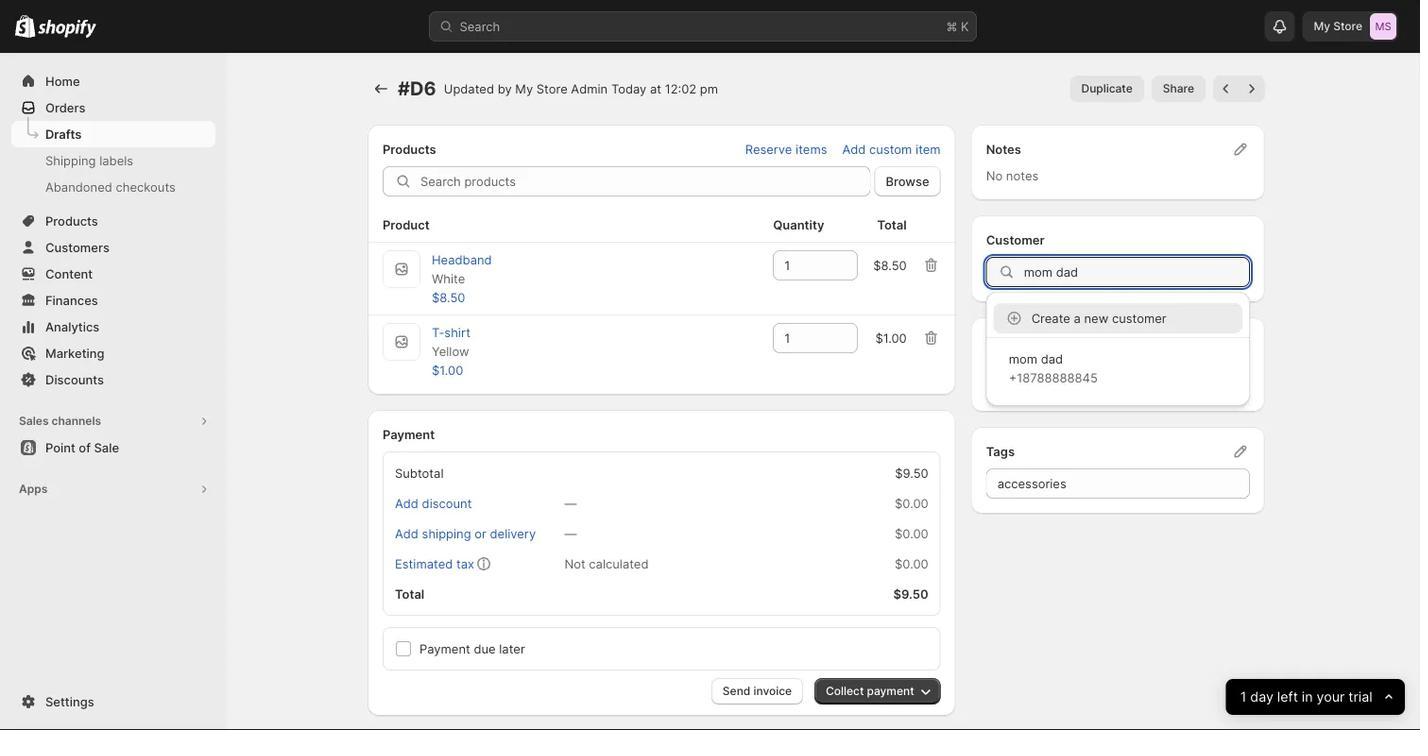 Task type: describe. For each thing, give the bounding box(es) containing it.
add for add shipping or delivery
[[395, 526, 419, 541]]

estimated tax button
[[384, 551, 486, 577]]

+18788888845
[[1009, 370, 1098, 385]]

1 horizontal spatial $1.00
[[875, 331, 907, 345]]

1 day left in your trial button
[[1226, 679, 1405, 715]]

pm
[[700, 82, 718, 96]]

add custom item
[[842, 142, 941, 156]]

t-shirt link
[[432, 325, 471, 340]]

trial
[[1349, 689, 1373, 705]]

discounts link
[[11, 367, 215, 393]]

$8.50 button
[[421, 284, 477, 311]]

$1.00 inside button
[[432, 363, 463, 378]]

search
[[460, 19, 500, 34]]

$9.50 for subtotal
[[895, 466, 929, 481]]

united
[[986, 380, 1025, 395]]

discounts
[[45, 372, 104, 387]]

t-shirt yellow
[[432, 325, 471, 359]]

share
[[1163, 82, 1194, 95]]

your
[[1317, 689, 1345, 705]]

(usd
[[1069, 380, 1099, 395]]

apps
[[19, 482, 48, 496]]

item
[[916, 142, 941, 156]]

not calculated
[[565, 557, 649, 571]]

0 vertical spatial my
[[1314, 19, 1331, 33]]

abandoned checkouts link
[[11, 174, 215, 200]]

primary market united states (usd $)
[[986, 361, 1115, 395]]

add for add custom item
[[842, 142, 866, 156]]

orders
[[45, 100, 85, 115]]

— for add discount
[[565, 496, 577, 511]]

shopify image
[[15, 15, 35, 38]]

later
[[499, 642, 525, 656]]

day
[[1251, 689, 1274, 705]]

add discount button
[[384, 490, 483, 517]]

mom
[[1009, 352, 1038, 366]]

analytics link
[[11, 314, 215, 340]]

browse button
[[875, 166, 941, 197]]

admin
[[571, 82, 608, 96]]

send invoice button
[[711, 679, 803, 705]]

labels
[[99, 153, 133, 168]]

reserve items button
[[734, 136, 839, 163]]

analytics
[[45, 319, 99, 334]]

0 vertical spatial $8.50
[[873, 258, 907, 273]]

quantity
[[773, 217, 824, 232]]

list box containing create a new customer
[[986, 300, 1250, 399]]

products link
[[11, 208, 215, 234]]

finances link
[[11, 287, 215, 314]]

product
[[383, 217, 430, 232]]

or
[[475, 526, 487, 541]]

point of sale button
[[0, 435, 227, 461]]

Search products text field
[[421, 166, 871, 197]]

sales channels
[[19, 414, 101, 428]]

shipping labels
[[45, 153, 133, 168]]

marketing
[[45, 346, 104, 361]]

share button
[[1152, 76, 1206, 102]]

browse
[[886, 174, 930, 189]]

12:02
[[665, 82, 697, 96]]

point
[[45, 440, 75, 455]]

customers
[[45, 240, 110, 255]]

estimated tax
[[395, 557, 474, 571]]

add shipping or delivery
[[395, 526, 536, 541]]

new
[[1084, 311, 1109, 326]]

channels
[[51, 414, 101, 428]]

collect payment button
[[815, 679, 941, 705]]

primary
[[986, 361, 1032, 376]]

send invoice
[[723, 685, 792, 698]]

collect
[[826, 685, 864, 698]]

notes
[[1006, 168, 1039, 183]]

discount
[[422, 496, 472, 511]]

dad
[[1041, 352, 1063, 366]]

add for add discount
[[395, 496, 419, 511]]

mom dad +18788888845
[[1009, 352, 1098, 385]]

customers link
[[11, 234, 215, 261]]

payment
[[867, 685, 914, 698]]

Search or create a customer text field
[[1024, 257, 1250, 287]]

headband link
[[432, 252, 492, 267]]

customer
[[986, 232, 1045, 247]]

payment for payment due later
[[420, 642, 470, 656]]

my store
[[1314, 19, 1363, 33]]

1 day left in your trial
[[1241, 689, 1373, 705]]

0 vertical spatial total
[[877, 217, 907, 232]]

0 vertical spatial products
[[383, 142, 436, 156]]

duplicate button
[[1070, 76, 1144, 102]]

in
[[1302, 689, 1313, 705]]

items
[[796, 142, 827, 156]]

shirt
[[444, 325, 471, 340]]



Task type: locate. For each thing, give the bounding box(es) containing it.
shipping labels link
[[11, 147, 215, 174]]

add down subtotal
[[395, 496, 419, 511]]

0 vertical spatial add
[[842, 142, 866, 156]]

payment up subtotal
[[383, 427, 435, 442]]

checkouts
[[116, 180, 176, 194]]

#d6
[[398, 77, 436, 100]]

0 horizontal spatial $1.00
[[432, 363, 463, 378]]

reserve items
[[745, 142, 827, 156]]

1 vertical spatial $1.00
[[432, 363, 463, 378]]

sales channels button
[[11, 408, 215, 435]]

my right by
[[515, 82, 533, 96]]

1 vertical spatial —
[[565, 526, 577, 541]]

$8.50 inside $8.50 button
[[432, 290, 465, 305]]

1 — from the top
[[565, 496, 577, 511]]

of
[[79, 440, 91, 455]]

store left my store icon
[[1334, 19, 1363, 33]]

orders link
[[11, 95, 215, 121]]

add up estimated
[[395, 526, 419, 541]]

content link
[[11, 261, 215, 287]]

store inside #d6 updated by my store admin today at 12:02 pm
[[537, 82, 568, 96]]

sale
[[94, 440, 119, 455]]

payment for payment
[[383, 427, 435, 442]]

#d6 updated by my store admin today at 12:02 pm
[[398, 77, 718, 100]]

0 horizontal spatial my
[[515, 82, 533, 96]]

$0.00 for add shipping or delivery
[[895, 526, 929, 541]]

tax
[[456, 557, 474, 571]]

total
[[877, 217, 907, 232], [395, 587, 425, 601]]

1 vertical spatial products
[[45, 214, 98, 228]]

reserve
[[745, 142, 792, 156]]

today
[[611, 82, 647, 96]]

1 vertical spatial $9.50
[[894, 587, 929, 601]]

0 vertical spatial —
[[565, 496, 577, 511]]

due
[[474, 642, 496, 656]]

⌘ k
[[946, 19, 969, 34]]

left
[[1278, 689, 1298, 705]]

payment due later
[[420, 642, 525, 656]]

subtotal
[[395, 466, 444, 481]]

add shipping or delivery button
[[384, 521, 547, 547]]

1 vertical spatial payment
[[420, 642, 470, 656]]

1
[[1241, 689, 1247, 705]]

2 $0.00 from the top
[[895, 526, 929, 541]]

t-
[[432, 325, 445, 340]]

$1.00
[[875, 331, 907, 345], [432, 363, 463, 378]]

abandoned checkouts
[[45, 180, 176, 194]]

collect payment
[[826, 685, 914, 698]]

2 vertical spatial $0.00
[[895, 557, 929, 571]]

marketing link
[[11, 340, 215, 367]]

None text field
[[986, 469, 1250, 499]]

settings
[[45, 695, 94, 709]]

1 vertical spatial add
[[395, 496, 419, 511]]

home link
[[11, 68, 215, 95]]

1 vertical spatial store
[[537, 82, 568, 96]]

add inside button
[[395, 496, 419, 511]]

content
[[45, 266, 93, 281]]

$8.50 down browse button
[[873, 258, 907, 273]]

total down estimated
[[395, 587, 425, 601]]

settings link
[[11, 689, 215, 715]]

customer
[[1112, 311, 1167, 326]]

updated
[[444, 82, 494, 96]]

0 vertical spatial $1.00
[[875, 331, 907, 345]]

my left my store icon
[[1314, 19, 1331, 33]]

1 horizontal spatial products
[[383, 142, 436, 156]]

0 horizontal spatial $8.50
[[432, 290, 465, 305]]

my inside #d6 updated by my store admin today at 12:02 pm
[[515, 82, 533, 96]]

add inside add shipping or delivery button
[[395, 526, 419, 541]]

$0.00
[[895, 496, 929, 511], [895, 526, 929, 541], [895, 557, 929, 571]]

finances
[[45, 293, 98, 308]]

drafts link
[[11, 121, 215, 147]]

1 vertical spatial $0.00
[[895, 526, 929, 541]]

shopify image
[[38, 19, 97, 38]]

drafts
[[45, 127, 82, 141]]

$0.00 for add discount
[[895, 496, 929, 511]]

1 horizontal spatial my
[[1314, 19, 1331, 33]]

calculated
[[589, 557, 649, 571]]

store left admin
[[537, 82, 568, 96]]

no
[[986, 168, 1003, 183]]

no notes
[[986, 168, 1039, 183]]

duplicate
[[1082, 82, 1133, 95]]

products up customers on the left
[[45, 214, 98, 228]]

abandoned
[[45, 180, 112, 194]]

0 vertical spatial payment
[[383, 427, 435, 442]]

1 horizontal spatial $8.50
[[873, 258, 907, 273]]

0 vertical spatial $9.50
[[895, 466, 929, 481]]

my store image
[[1370, 13, 1397, 40]]

invoice
[[754, 685, 792, 698]]

list box
[[986, 300, 1250, 399]]

headband
[[432, 252, 492, 267]]

send
[[723, 685, 751, 698]]

sales
[[19, 414, 49, 428]]

1 horizontal spatial store
[[1334, 19, 1363, 33]]

0 horizontal spatial total
[[395, 587, 425, 601]]

add inside add custom item button
[[842, 142, 866, 156]]

delivery
[[490, 526, 536, 541]]

0 vertical spatial store
[[1334, 19, 1363, 33]]

1 $0.00 from the top
[[895, 496, 929, 511]]

payment left due on the bottom left
[[420, 642, 470, 656]]

a
[[1074, 311, 1081, 326]]

2 vertical spatial add
[[395, 526, 419, 541]]

not
[[565, 557, 586, 571]]

products down #d6
[[383, 142, 436, 156]]

0 horizontal spatial store
[[537, 82, 568, 96]]

0 vertical spatial $0.00
[[895, 496, 929, 511]]

1 vertical spatial total
[[395, 587, 425, 601]]

create
[[1032, 311, 1071, 326]]

home
[[45, 74, 80, 88]]

by
[[498, 82, 512, 96]]

custom
[[869, 142, 912, 156]]

0 horizontal spatial products
[[45, 214, 98, 228]]

$1.00 button
[[421, 357, 475, 384]]

$9.50 for total
[[894, 587, 929, 601]]

create a new customer
[[1032, 311, 1167, 326]]

total down browse button
[[877, 217, 907, 232]]

apps button
[[11, 476, 215, 503]]

point of sale link
[[11, 435, 215, 461]]

1 horizontal spatial total
[[877, 217, 907, 232]]

at
[[650, 82, 662, 96]]

add left custom
[[842, 142, 866, 156]]

k
[[961, 19, 969, 34]]

— for add shipping or delivery
[[565, 526, 577, 541]]

market
[[1035, 361, 1076, 376]]

notes
[[986, 142, 1021, 156]]

$9.50
[[895, 466, 929, 481], [894, 587, 929, 601]]

$8.50 down the white
[[432, 290, 465, 305]]

estimated
[[395, 557, 453, 571]]

1 vertical spatial $8.50
[[432, 290, 465, 305]]

3 $0.00 from the top
[[895, 557, 929, 571]]

white
[[432, 271, 465, 286]]

point of sale
[[45, 440, 119, 455]]

my
[[1314, 19, 1331, 33], [515, 82, 533, 96]]

states
[[1028, 380, 1065, 395]]

1 vertical spatial my
[[515, 82, 533, 96]]

tags
[[986, 444, 1015, 459]]

⌘
[[946, 19, 958, 34]]

None number field
[[773, 250, 830, 281], [773, 323, 830, 353], [773, 250, 830, 281], [773, 323, 830, 353]]

add custom item button
[[831, 136, 952, 163]]

2 — from the top
[[565, 526, 577, 541]]



Task type: vqa. For each thing, say whether or not it's contained in the screenshot.
Short Sleeve T-Shirt text box
no



